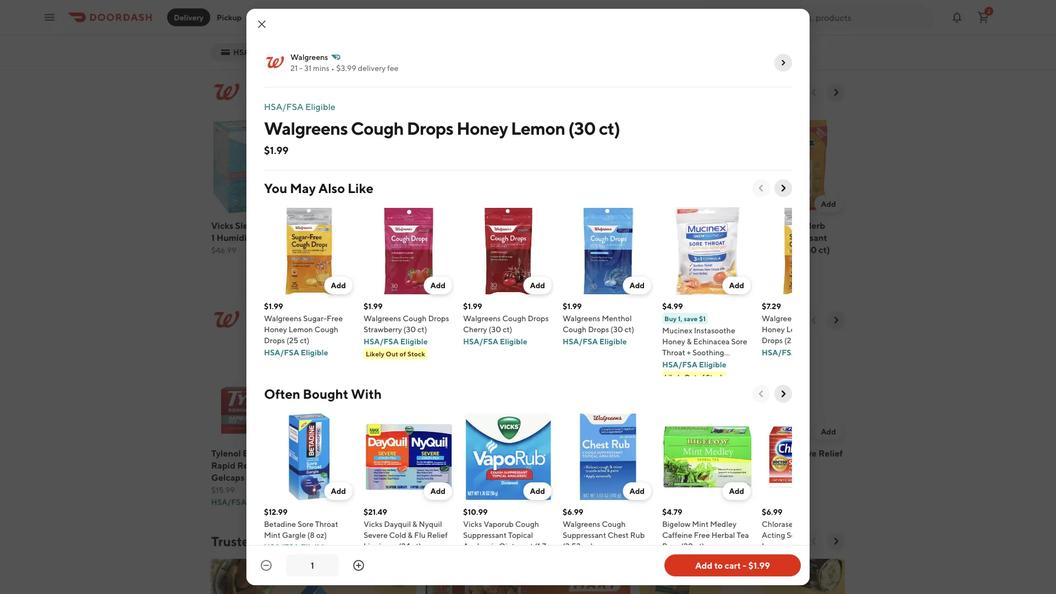 Task type: describe. For each thing, give the bounding box(es) containing it.
0 horizontal spatial fee
[[319, 35, 330, 44]]

notification bell image
[[951, 11, 964, 24]]

(80
[[702, 244, 716, 255]]

walgreens inside $1.99 walgreens sugar-free honey lemon cough drops (25 ct) hsa/fsa eligible
[[264, 314, 302, 323]]

los angeles
[[263, 13, 306, 22]]

tylenol for rapid
[[211, 448, 241, 458]]

pain inside the "walgreens effervescent pain relief tablets original (36 ct)"
[[480, 460, 498, 470]]

• 26 min for fever
[[333, 324, 366, 334]]

lemon for $1.99 walgreens sugar-free honey lemon cough drops (25 ct) hsa/fsa eligible
[[289, 325, 313, 334]]

cough inside $1.99 walgreens sugar-free honey lemon cough drops (25 ct) hsa/fsa eligible
[[315, 325, 338, 334]]

• down pain relief & fever
[[333, 324, 337, 334]]

trusted, fast retailers link
[[211, 533, 346, 550]]

drops inside walgreens cough drops honey lemon (30 ct) $1.99 hsa/fsa eligible
[[318, 232, 343, 243]]

mg inside tylenol extra strength rapid release 500 mg gelcaps (100 ct) $15.99 hsa/fsa eligible
[[291, 460, 304, 470]]

ricola honey-herb cough suppressant throat drops (50 ct)
[[747, 220, 830, 255]]

min for cough, cold & flu
[[351, 96, 366, 106]]

add for walgreens cough suppressant chest rub (3.53 oz) image
[[630, 487, 645, 496]]

herb
[[805, 220, 825, 231]]

$21.49
[[364, 508, 387, 517]]

lemon for halls relief cough drops honey lemon economy pack (80 ct)
[[695, 232, 723, 243]]

walgreens cough drops honey lemon (30 ct)
[[264, 118, 620, 138]]

walgreens effervescent pain relief tablets original (36 ct) image
[[425, 344, 524, 443]]

0 vertical spatial cold
[[298, 78, 327, 94]]

lemon for $7.29 walgreens sugar-free honey lemon cough drops (25 ct) hsa/fsa eligible
[[787, 325, 811, 334]]

add for theraworx nerve relief foam (7.1 oz) image
[[821, 427, 836, 436]]

angeles
[[277, 13, 306, 22]]

& inside dermoplast pain & itch relief spray (2.75 oz) $18.99 hsa/fsa eligible
[[388, 448, 394, 458]]

(30 for walgreens cough drops honey lemon (30 ct) $1.99 hsa/fsa eligible
[[318, 244, 333, 255]]

trusted,
[[211, 533, 261, 549]]

ointment
[[499, 542, 533, 551]]

$7.29
[[762, 302, 781, 311]]

(1,600+)
[[233, 47, 263, 56]]

ct) inside the $7.29 walgreens sugar-free honey lemon cough drops (25 ct) hsa/fsa eligible
[[798, 336, 807, 345]]

go to store page image
[[779, 58, 788, 67]]

1.0
[[211, 35, 221, 44]]

gelcaps
[[211, 472, 245, 483]]

eligible inside $8.79 hsa/fsa eligible
[[569, 497, 597, 507]]

retailers
[[292, 533, 346, 549]]

(24 inside flanax pain reliever fever reducer tablets (24 ct) $6.99 hsa/fsa eligible
[[640, 472, 653, 483]]

menthol
[[602, 314, 632, 323]]

& inside "vicks nyquil cold & flu relief liquid (12 oz) $15.99 hsa/fsa eligible"
[[609, 220, 615, 231]]

0 vertical spatial 26
[[238, 35, 247, 44]]

often bought with
[[264, 386, 382, 402]]

tea
[[737, 531, 749, 540]]

cough, cold & flu
[[251, 78, 361, 94]]

aid
[[565, 472, 579, 483]]

eligible inside "vicks nyquil cold & flu relief liquid (12 oz) $15.99 hsa/fsa eligible"
[[569, 258, 597, 267]]

cough inside halls relief cough drops honey lemon economy pack (80 ct)
[[688, 220, 716, 231]]

walgreens inside $1.99 walgreens cough drops strawberry (30 ct) hsa/fsa eligible likely out of stock
[[364, 314, 401, 323]]

drops inside $1.99 walgreens cough drops strawberry (30 ct) hsa/fsa eligible likely out of stock
[[428, 314, 449, 323]]

mg inside tylenol pm extra strength pain reliever & sleep aid 500 mg caplets (24 ct)
[[601, 472, 614, 483]]

chloraseptic
[[762, 520, 807, 529]]

theraworx nerve relief foam (7.1 oz) image
[[747, 344, 845, 443]]

rapid
[[211, 460, 236, 470]]

hsa/fsa inside '$12.99 betadine sore throat mint gargle (8 oz) hsa/fsa eligible'
[[264, 543, 299, 552]]

ct) inside halls relief cough drops honey lemon economy pack (80 ct)
[[718, 244, 730, 255]]

echinacea
[[693, 337, 730, 346]]

eligible inside dermoplast pain & itch relief spray (2.75 oz) $18.99 hsa/fsa eligible
[[355, 485, 383, 494]]

see for second the see all link from the bottom of the page
[[765, 316, 779, 325]]

comfort
[[662, 359, 692, 368]]

release
[[237, 460, 270, 470]]

$4.99
[[662, 302, 683, 311]]

hsa/fsa inside $6.99 hsa/fsa eligible
[[425, 497, 461, 507]]

walgreens cough drops strawberry (30 ct) image
[[364, 206, 454, 297]]

0 vertical spatial $3.99
[[268, 35, 288, 44]]

$18.99
[[318, 473, 342, 482]]

2 see all link from the top
[[759, 533, 797, 550]]

honey inside walgreens cough drops honey lemon (30 ct) $1.99 hsa/fsa eligible
[[345, 232, 372, 243]]

sore inside $4.99 buy 1, save $1 mucinex instasoothe honey & echinacea sore throat + soothing comfort drops (20 ct)
[[731, 337, 747, 346]]

drops inside $1.99 walgreens menthol cough drops (30 ct) hsa/fsa eligible
[[588, 325, 609, 334]]

4.5
[[306, 48, 317, 57]]

betadine
[[264, 520, 296, 529]]

(24 inside $21.49 vicks dayquil & nyquil severe cold & flu relief liquicaps (24 ct)
[[399, 542, 410, 551]]

mucinex
[[662, 326, 693, 335]]

bigelow mint medley caffeine free herbal tea bags (20 ct) image
[[662, 412, 753, 502]]

reducer
[[665, 460, 699, 470]]

add for walgreens cough drops honey lemon (30 ct) image
[[393, 199, 408, 208]]

relief inside halls relief cough drops honey lemon economy pack (80 ct)
[[662, 220, 686, 231]]

$1.99 for $1.99 walgreens cough drops strawberry (30 ct) hsa/fsa eligible likely out of stock
[[364, 302, 383, 311]]

$12.99
[[264, 508, 288, 517]]

cart
[[725, 560, 741, 571]]

caffeine
[[662, 531, 693, 540]]

sleepy
[[235, 220, 263, 231]]

• right mi
[[233, 35, 236, 44]]

$6.99 for $6.99 chloraseptic cherry fast acting sore throat lozenges (18 ct)
[[762, 508, 783, 517]]

ct) inside flanax pain reliever fever reducer tablets (24 ct) $6.99 hsa/fsa eligible
[[655, 472, 667, 483]]

walgreens sugar-free honey lemon cough drops (25 ct) image
[[264, 206, 355, 297]]

4.6
[[211, 47, 222, 56]]

lozenges
[[762, 542, 796, 551]]

• down cough, cold & flu on the left of the page
[[333, 96, 337, 106]]

previous button of carousel image
[[809, 87, 820, 98]]

oz) inside 'theraworx nerve relief foam (7.1 oz) $24.99'
[[786, 460, 799, 470]]

walgreens menthol cough drops (30 ct) image
[[563, 206, 654, 297]]

herbal
[[712, 531, 735, 540]]

$6.99 chloraseptic cherry fast acting sore throat lozenges (18 ct)
[[762, 508, 849, 551]]

vicks vaporub cough suppressant topical analgesic ointment (1.76 oz) image
[[463, 412, 554, 502]]

21 - 31 mins · $3.99 delivery fee
[[290, 61, 399, 75]]

walgreens cough drops honey lemon (30 ct) $1.99 hsa/fsa eligible
[[318, 220, 402, 279]]

ct) inside the "walgreens effervescent pain relief tablets original (36 ct)"
[[441, 484, 452, 495]]

los
[[263, 13, 275, 22]]

walgreens inside $1.99 walgreens cough drops cherry (30 ct) hsa/fsa eligible
[[463, 314, 501, 323]]

ricola for ricola honey-herb cough suppressant throat drops (50 ct)
[[747, 220, 772, 231]]

ct) inside tylenol pm extra strength pain reliever & sleep aid 500 mg caplets (24 ct)
[[582, 484, 593, 495]]

halls relief cough drops honey lemon economy pack (80 ct) image
[[640, 117, 738, 215]]

$1.99 walgreens cough drops cherry (30 ct) hsa/fsa eligible
[[463, 302, 549, 346]]

throat inside $6.99 chloraseptic cherry fast acting sore throat lozenges (18 ct)
[[804, 531, 828, 540]]

$12.99 betadine sore throat mint gargle (8 oz) hsa/fsa eligible
[[264, 508, 338, 552]]

hsa/fsa inside $1.99 walgreens menthol cough drops (30 ct) hsa/fsa eligible
[[563, 337, 598, 346]]

effervescent
[[425, 460, 478, 470]]

delivery button
[[167, 9, 210, 26]]

31
[[304, 64, 312, 73]]

cough inside $1.99 walgreens cough drops strawberry (30 ct) hsa/fsa eligible likely out of stock
[[403, 314, 427, 323]]

cough inside $1.99 walgreens cough drops cherry (30 ct) hsa/fsa eligible
[[502, 314, 526, 323]]

cherry inside $6.99 chloraseptic cherry fast acting sore throat lozenges (18 ct)
[[808, 520, 832, 529]]

add for walgreens cough drops cherry (30 ct) image
[[530, 281, 545, 290]]

all for second the see all link from the bottom of the page
[[780, 316, 790, 325]]

eligible inside $6.99 hsa/fsa eligible
[[462, 497, 490, 507]]

min for pain relief & fever
[[351, 324, 366, 334]]

like
[[348, 180, 374, 196]]

from for cough, cold & flu
[[251, 96, 272, 106]]

ct) inside $1.99 walgreens sugar-free honey lemon cough drops (25 ct) hsa/fsa eligible
[[300, 336, 310, 345]]

suppressant for vaporub
[[463, 531, 507, 540]]

diffuser
[[262, 232, 296, 243]]

topical
[[508, 531, 533, 540]]

walgreens inside $1.99 walgreens menthol cough drops (30 ct) hsa/fsa eligible
[[563, 314, 600, 323]]

mint inside '$12.99 betadine sore throat mint gargle (8 oz) hsa/fsa eligible'
[[264, 531, 281, 540]]

suppressant inside $6.99 walgreens cough suppressant chest rub (3.53 oz)
[[563, 531, 606, 540]]

oz) inside $10.99 vicks vaporub cough suppressant topical analgesic ointment (1.76 oz)
[[463, 553, 474, 562]]

(30 for $1.99 walgreens menthol cough drops (30 ct) hsa/fsa eligible
[[611, 325, 623, 334]]

fast inside trusted, fast retailers link
[[263, 533, 289, 549]]

relief inside 'theraworx nerve relief foam (7.1 oz) $24.99'
[[819, 448, 843, 458]]

honey inside halls relief cough drops honey lemon economy pack (80 ct)
[[666, 232, 693, 243]]

see for 1st the see all link from the bottom
[[765, 537, 779, 546]]

hsa/fsa inside $8.79 hsa/fsa eligible
[[533, 497, 568, 507]]

dermoplast
[[318, 448, 366, 458]]

you may also like
[[264, 180, 374, 196]]

oz) inside "vicks nyquil cold & flu relief liquid (12 oz) $15.99 hsa/fsa eligible"
[[600, 232, 613, 243]]

delivery
[[174, 13, 204, 22]]

walgreens inside $6.99 walgreens cough suppressant chest rub (3.53 oz)
[[563, 520, 600, 529]]

tylenol pm extra strength pain reliever & sleep aid 500 mg caplets (24 ct)
[[533, 448, 625, 495]]

ct) inside $4.79 bigelow mint medley caffeine free herbal tea bags (20 ct)
[[695, 542, 705, 551]]

& inside $4.99 buy 1, save $1 mucinex instasoothe honey & echinacea sore throat + soothing comfort drops (20 ct)
[[687, 337, 692, 346]]

$1.99 inside button
[[748, 560, 770, 571]]

$10.99
[[463, 508, 488, 517]]

dermoplast pain & itch relief spray (2.75 oz) image
[[318, 344, 417, 443]]

cough inside $10.99 vicks vaporub cough suppressant topical analgesic ointment (1.76 oz)
[[515, 520, 539, 529]]

cough inside $6.99 walgreens cough suppressant chest rub (3.53 oz)
[[602, 520, 626, 529]]

chest
[[608, 531, 629, 540]]

dayquil
[[384, 520, 411, 529]]

eligible inside $1.99 walgreens sugar-free honey lemon cough drops (25 ct) hsa/fsa eligible
[[301, 348, 328, 357]]

cough inside the $7.29 walgreens sugar-free honey lemon cough drops (25 ct) hsa/fsa eligible
[[812, 325, 836, 334]]

vicks nyquil cold & flu relief liquid (12 oz) image
[[533, 117, 631, 215]]

fast inside $6.99 chloraseptic cherry fast acting sore throat lozenges (18 ct)
[[834, 520, 849, 529]]

0 horizontal spatial flu
[[341, 78, 361, 94]]

$7.29 walgreens sugar-free honey lemon cough drops (25 ct) hsa/fsa eligible
[[762, 302, 841, 357]]

add for the flanax pain reliever fever reducer tablets (24 ct) image
[[714, 427, 729, 436]]

with
[[351, 386, 382, 402]]

suppressant for medley
[[455, 232, 506, 243]]

drops inside $1.99 walgreens cough drops cherry (30 ct) hsa/fsa eligible
[[528, 314, 549, 323]]

hsa/fsa inside walgreens cough drops honey lemon (30 ct) $1.99 hsa/fsa eligible
[[318, 270, 354, 279]]

flu inside "vicks nyquil cold & flu relief liquid (12 oz) $15.99 hsa/fsa eligible"
[[617, 220, 630, 231]]

$1
[[699, 315, 706, 322]]

pain inside tylenol pm extra strength pain reliever & sleep aid 500 mg caplets (24 ct)
[[571, 460, 589, 470]]

may
[[290, 180, 316, 196]]

strawberry
[[364, 325, 402, 334]]

flanax pain reliever fever reducer tablets (24 ct) image
[[640, 344, 738, 443]]

open menu image
[[43, 11, 56, 24]]

0 vertical spatial delivery
[[289, 35, 317, 44]]

ct) inside $1.99 walgreens cough drops strawberry (30 ct) hsa/fsa eligible likely out of stock
[[418, 325, 427, 334]]

add for walgreens cough drops strawberry (30 ct) 'image'
[[430, 281, 446, 290]]

over 4.5
[[286, 48, 317, 57]]

(30 for $1.99 walgreens cough drops cherry (30 ct) hsa/fsa eligible
[[489, 325, 501, 334]]

$10.99 vicks vaporub cough suppressant topical analgesic ointment (1.76 oz)
[[463, 508, 551, 562]]

cough inside ricola berry medley cough suppressant throat drops (45 ct) $6.99 hsa/fsa eligible
[[425, 232, 453, 243]]

throat inside '$12.99 betadine sore throat mint gargle (8 oz) hsa/fsa eligible'
[[315, 520, 338, 529]]

suppressant for herb
[[776, 232, 827, 243]]

out inside hsa/fsa eligible likely out of stock
[[685, 373, 697, 381]]

hsa/fsa inside $1.99 walgreens cough drops cherry (30 ct) hsa/fsa eligible
[[463, 337, 498, 346]]

medley inside ricola berry medley cough suppressant throat drops (45 ct) $6.99 hsa/fsa eligible
[[477, 220, 508, 231]]

- inside add to cart - $1.99 button
[[743, 560, 747, 571]]

click to add this store to your saved list image
[[827, 21, 841, 34]]

throat inside the 'ricola honey-herb cough suppressant throat drops (50 ct)'
[[747, 244, 774, 255]]

add for the ricola berry medley cough suppressant throat drops (45 ct) image
[[500, 199, 515, 208]]

eligible inside '$12.99 betadine sore throat mint gargle (8 oz) hsa/fsa eligible'
[[301, 543, 328, 552]]

1 see all link from the top
[[759, 311, 797, 329]]

$15.99 inside "vicks nyquil cold & flu relief liquid (12 oz) $15.99 hsa/fsa eligible"
[[533, 245, 556, 255]]

$24.99
[[747, 473, 772, 482]]

cough inside the 'ricola honey-herb cough suppressant throat drops (50 ct)'
[[747, 232, 774, 243]]

eligible inside flanax pain reliever fever reducer tablets (24 ct) $6.99 hsa/fsa eligible
[[676, 497, 704, 507]]

next button of carousel image for $6.99
[[778, 388, 789, 399]]

throat inside ricola berry medley cough suppressant throat drops (45 ct) $6.99 hsa/fsa eligible
[[425, 244, 453, 255]]

add for vicks sleepy time 3-in-1 humidifier diffuser image
[[286, 199, 301, 208]]

eligible inside $1.99 walgreens menthol cough drops (30 ct) hsa/fsa eligible
[[600, 337, 627, 346]]

add for 'tylenol extra strength rapid release 500 mg gelcaps (100 ct)' image
[[286, 427, 301, 436]]

+
[[687, 348, 691, 357]]

vicks nyquil cold & flu relief liquid (12 oz) $15.99 hsa/fsa eligible
[[533, 220, 630, 267]]

spray
[[345, 460, 368, 470]]

$1.99 inside walgreens cough drops honey lemon (30 ct) $1.99 hsa/fsa eligible
[[318, 258, 337, 267]]

of inside $1.99 walgreens cough drops strawberry (30 ct) hsa/fsa eligible likely out of stock
[[400, 350, 406, 358]]

• 26 min for flu
[[333, 96, 366, 106]]

medley inside $4.79 bigelow mint medley caffeine free herbal tea bags (20 ct)
[[710, 520, 737, 529]]

vicks sleepy time 3-in-1 humidifier diffuser image
[[211, 117, 310, 215]]

liquicaps
[[364, 542, 397, 551]]

(45
[[481, 244, 495, 255]]

$4.79
[[662, 508, 683, 517]]

(8
[[307, 531, 315, 540]]

analgesic
[[463, 542, 497, 551]]

walgreens cough drops honey lemon (30 ct) dialog
[[246, 0, 853, 591]]

$6.99 hsa/fsa eligible
[[425, 485, 490, 507]]

1
[[211, 232, 215, 243]]

from walgreens for pain
[[251, 324, 317, 334]]

economy
[[640, 244, 678, 255]]



Task type: locate. For each thing, give the bounding box(es) containing it.
0 horizontal spatial mint
[[264, 531, 281, 540]]

oz)
[[600, 232, 613, 243], [392, 460, 405, 470], [786, 460, 799, 470], [316, 531, 327, 540], [582, 542, 593, 551], [463, 553, 474, 562]]

ricola berry medley cough suppressant throat drops (45 ct) $6.99 hsa/fsa eligible
[[425, 220, 508, 279]]

trusted, fast retailers
[[211, 533, 346, 549]]

$6.99
[[425, 258, 446, 267], [425, 485, 446, 494], [640, 485, 660, 494], [563, 508, 584, 517], [762, 508, 783, 517]]

1 vertical spatial next button of carousel image
[[778, 388, 789, 399]]

likely inside hsa/fsa eligible likely out of stock
[[665, 373, 683, 381]]

add for the vicks vaporub cough suppressant topical analgesic ointment (1.76 oz) image
[[530, 487, 545, 496]]

2 button
[[973, 6, 995, 28]]

1 horizontal spatial mg
[[601, 472, 614, 483]]

strength up sleep
[[533, 460, 569, 470]]

1 vertical spatial from walgreens
[[251, 324, 317, 334]]

ricola left the 'berry'
[[425, 220, 451, 231]]

dermoplast pain & itch relief spray (2.75 oz) $18.99 hsa/fsa eligible
[[318, 448, 412, 494]]

0 horizontal spatial likely
[[366, 350, 384, 358]]

cold down dayquil
[[389, 531, 406, 540]]

suppressant up the (45
[[455, 232, 506, 243]]

eligible inside $1.99 walgreens cough drops cherry (30 ct) hsa/fsa eligible
[[500, 337, 527, 346]]

pickup button
[[210, 9, 248, 26]]

foam
[[747, 460, 770, 470]]

1 horizontal spatial free
[[694, 531, 710, 540]]

ct) inside $1.99 walgreens cough drops cherry (30 ct) hsa/fsa eligible
[[503, 325, 512, 334]]

see down $7.29
[[765, 316, 779, 325]]

add for the bigelow mint medley caffeine free herbal tea bags (20 ct) image
[[729, 487, 744, 496]]

0 horizontal spatial sore
[[298, 520, 314, 529]]

$1.99 for $1.99 walgreens menthol cough drops (30 ct) hsa/fsa eligible
[[563, 302, 582, 311]]

1 text field
[[293, 560, 332, 572]]

0 vertical spatial see
[[765, 316, 779, 325]]

hsa/fsa eligible inside walgreens cough drops honey lemon (30 ct) dialog
[[264, 102, 335, 112]]

0 horizontal spatial delivery
[[289, 35, 317, 44]]

out inside $1.99 walgreens cough drops strawberry (30 ct) hsa/fsa eligible likely out of stock
[[386, 350, 398, 358]]

of down strawberry
[[400, 350, 406, 358]]

tablets inside the "walgreens effervescent pain relief tablets original (36 ct)"
[[452, 472, 482, 483]]

1 horizontal spatial tablets
[[701, 460, 731, 470]]

fever for pain relief & fever
[[330, 306, 364, 322]]

0 vertical spatial sore
[[731, 337, 747, 346]]

1 horizontal spatial stock
[[706, 373, 724, 381]]

mins
[[313, 64, 329, 73]]

caplets
[[533, 484, 564, 495]]

in-
[[296, 220, 307, 231]]

ct) inside $21.49 vicks dayquil & nyquil severe cold & flu relief liquicaps (24 ct)
[[412, 542, 421, 551]]

ricola inside the 'ricola honey-herb cough suppressant throat drops (50 ct)'
[[747, 220, 772, 231]]

all down $7.29
[[780, 316, 790, 325]]

min down 21 - 31 mins · $3.99 delivery fee
[[351, 96, 366, 106]]

tylenol pm extra strength pain reliever & sleep aid 500 mg caplets (24 ct) image
[[533, 344, 631, 443]]

flanax pain reliever fever reducer tablets (24 ct) $6.99 hsa/fsa eligible
[[640, 448, 731, 507]]

2 sugar- from the left
[[801, 314, 825, 323]]

0 horizontal spatial free
[[327, 314, 343, 323]]

(100
[[246, 472, 266, 483]]

flu left halls
[[617, 220, 630, 231]]

• 26 min down pain relief & fever
[[333, 324, 366, 334]]

relief inside $21.49 vicks dayquil & nyquil severe cold & flu relief liquicaps (24 ct)
[[427, 531, 448, 540]]

likely down strawberry
[[366, 350, 384, 358]]

pack
[[680, 244, 700, 255]]

mucinex instasoothe honey & echinacea sore throat + soothing comfort drops (20 ct) image
[[662, 206, 753, 297]]

oz) inside $6.99 walgreens cough suppressant chest rub (3.53 oz)
[[582, 542, 593, 551]]

buy
[[665, 315, 677, 322]]

1 tylenol from the left
[[211, 448, 241, 458]]

1 horizontal spatial (24
[[566, 484, 580, 495]]

medley up the (45
[[477, 220, 508, 231]]

26 down 21 - 31 mins · $3.99 delivery fee
[[339, 96, 349, 106]]

26 for cough, cold & flu
[[339, 96, 349, 106]]

1 vertical spatial delivery
[[358, 64, 386, 73]]

2
[[988, 8, 991, 14]]

nyquil
[[557, 220, 586, 231]]

- right 21
[[299, 64, 303, 73]]

(24 down 'aid'
[[566, 484, 580, 495]]

$3.99 up over
[[268, 35, 288, 44]]

suppressant up analgesic
[[463, 531, 507, 540]]

1 see all from the top
[[765, 316, 790, 325]]

2 tylenol from the left
[[533, 448, 562, 458]]

decrease quantity by 1 image
[[260, 559, 273, 572]]

1 from walgreens from the top
[[251, 96, 317, 106]]

from for pain relief & fever
[[251, 324, 272, 334]]

close image
[[255, 18, 268, 31]]

tablets down effervescent
[[452, 472, 482, 483]]

vicks
[[211, 220, 233, 231], [533, 220, 555, 231], [364, 520, 383, 529], [463, 520, 482, 529]]

mint right bigelow
[[692, 520, 709, 529]]

0 vertical spatial (24
[[640, 472, 653, 483]]

hsa/fsa eligible
[[264, 102, 335, 112], [640, 270, 704, 279]]

1 vertical spatial fee
[[387, 64, 399, 73]]

ct) inside ricola berry medley cough suppressant throat drops (45 ct) $6.99 hsa/fsa eligible
[[497, 244, 508, 255]]

drops inside ricola berry medley cough suppressant throat drops (45 ct) $6.99 hsa/fsa eligible
[[454, 244, 479, 255]]

21
[[290, 64, 298, 73]]

honey inside the $7.29 walgreens sugar-free honey lemon cough drops (25 ct) hsa/fsa eligible
[[762, 325, 785, 334]]

(20 inside $4.99 buy 1, save $1 mucinex instasoothe honey & echinacea sore throat + soothing comfort drops (20 ct)
[[716, 359, 729, 368]]

1 vertical spatial $15.99
[[211, 485, 235, 494]]

increase quantity by 1 image
[[352, 559, 365, 572]]

$1.99 walgreens sugar-free honey lemon cough drops (25 ct) hsa/fsa eligible
[[264, 302, 343, 357]]

1 from from the top
[[251, 96, 272, 106]]

$6.99 inside ricola berry medley cough suppressant throat drops (45 ct) $6.99 hsa/fsa eligible
[[425, 258, 446, 267]]

oz) right the (7.1
[[786, 460, 799, 470]]

all down "chloraseptic"
[[780, 537, 790, 546]]

mint down betadine
[[264, 531, 281, 540]]

$1.99 walgreens menthol cough drops (30 ct) hsa/fsa eligible
[[563, 302, 634, 346]]

instasoothe
[[694, 326, 735, 335]]

mint inside $4.79 bigelow mint medley caffeine free herbal tea bags (20 ct)
[[692, 520, 709, 529]]

vicks dayquil & nyquil severe cold & flu relief liquicaps (24 ct) image
[[364, 412, 454, 502]]

0 vertical spatial next button of carousel image
[[831, 87, 842, 98]]

(24 down flanax
[[640, 472, 653, 483]]

$1.99 inside $1.99 walgreens cough drops cherry (30 ct) hsa/fsa eligible
[[463, 302, 482, 311]]

sore down the instasoothe
[[731, 337, 747, 346]]

1 vertical spatial tablets
[[452, 472, 482, 483]]

reliever inside tylenol pm extra strength pain reliever & sleep aid 500 mg caplets (24 ct)
[[591, 460, 625, 470]]

throat inside $4.99 buy 1, save $1 mucinex instasoothe honey & echinacea sore throat + soothing comfort drops (20 ct)
[[662, 348, 685, 357]]

1 horizontal spatial of
[[698, 373, 705, 381]]

from down pain relief & fever
[[251, 324, 272, 334]]

0 horizontal spatial 500
[[272, 460, 290, 470]]

2 vertical spatial cold
[[389, 531, 406, 540]]

halls relief cough drops honey lemon economy pack (80 ct)
[[640, 220, 730, 255]]

1 horizontal spatial (25
[[785, 336, 796, 345]]

1 vertical spatial out
[[685, 373, 697, 381]]

oz) down "itch"
[[392, 460, 405, 470]]

see
[[765, 316, 779, 325], [765, 537, 779, 546]]

2 vertical spatial flu
[[414, 531, 426, 540]]

0 horizontal spatial (25
[[287, 336, 298, 345]]

$15.99 inside tylenol extra strength rapid release 500 mg gelcaps (100 ct) $15.99 hsa/fsa eligible
[[211, 485, 235, 494]]

0 vertical spatial likely
[[366, 350, 384, 358]]

0 vertical spatial next button of carousel image
[[778, 183, 789, 194]]

1 vertical spatial see
[[765, 537, 779, 546]]

-
[[299, 64, 303, 73], [743, 560, 747, 571]]

(18
[[797, 542, 807, 551]]

add for vicks dayquil & nyquil severe cold & flu relief liquicaps (24 ct) image
[[430, 487, 446, 496]]

see all down "chloraseptic"
[[765, 537, 790, 546]]

0 vertical spatial cherry
[[463, 325, 487, 334]]

0 vertical spatial $15.99
[[533, 245, 556, 255]]

add for vicks nyquil cold & flu relief liquid (12 oz) image
[[607, 199, 622, 208]]

1 ricola from the left
[[425, 220, 451, 231]]

0 vertical spatial fever
[[330, 306, 364, 322]]

(30 for walgreens cough drops honey lemon (30 ct)
[[568, 118, 596, 138]]

(2.75
[[370, 460, 390, 470]]

eligible inside tylenol extra strength rapid release 500 mg gelcaps (100 ct) $15.99 hsa/fsa eligible
[[248, 497, 275, 507]]

1 • 26 min from the top
[[333, 96, 366, 106]]

from walgreens down cough,
[[251, 96, 317, 106]]

eligible inside ricola berry medley cough suppressant throat drops (45 ct) $6.99 hsa/fsa eligible
[[462, 270, 490, 279]]

severe
[[364, 531, 388, 540]]

0 horizontal spatial (20
[[681, 542, 694, 551]]

next button of carousel image for second the see all link from the bottom of the page
[[831, 315, 842, 326]]

2 from walgreens from the top
[[251, 324, 317, 334]]

extra inside tylenol pm extra strength pain reliever & sleep aid 500 mg caplets (24 ct)
[[580, 448, 602, 458]]

tylenol left pm in the bottom right of the page
[[533, 448, 562, 458]]

ct) inside $1.99 walgreens menthol cough drops (30 ct) hsa/fsa eligible
[[625, 325, 634, 334]]

1 vertical spatial strength
[[533, 460, 569, 470]]

tablets right the reducer
[[701, 460, 731, 470]]

0 horizontal spatial out
[[386, 350, 398, 358]]

vicks inside "vicks nyquil cold & flu relief liquid (12 oz) $15.99 hsa/fsa eligible"
[[533, 220, 555, 231]]

walgreens cough drops honey lemon (30 ct) image
[[318, 117, 417, 215]]

mint
[[692, 520, 709, 529], [264, 531, 281, 540]]

1 vertical spatial medley
[[710, 520, 737, 529]]

$6.99 inside flanax pain reliever fever reducer tablets (24 ct) $6.99 hsa/fsa eligible
[[640, 485, 660, 494]]

1.0 mi • 26 min • $3.99 delivery fee
[[211, 35, 330, 44]]

pain
[[251, 306, 278, 322], [368, 448, 386, 458], [669, 448, 687, 458], [480, 460, 498, 470], [571, 460, 589, 470]]

suppressant inside $10.99 vicks vaporub cough suppressant topical analgesic ointment (1.76 oz)
[[463, 531, 507, 540]]

0 horizontal spatial mg
[[291, 460, 304, 470]]

pain inside dermoplast pain & itch relief spray (2.75 oz) $18.99 hsa/fsa eligible
[[368, 448, 386, 458]]

rub
[[630, 531, 645, 540]]

throat up 'retailers'
[[315, 520, 338, 529]]

500 right "release"
[[272, 460, 290, 470]]

1 horizontal spatial hsa/fsa eligible
[[640, 270, 704, 279]]

2 vertical spatial min
[[351, 324, 366, 334]]

extra up "release"
[[243, 448, 265, 458]]

$3.99 right ·
[[336, 64, 356, 73]]

1 horizontal spatial $15.99
[[533, 245, 556, 255]]

walgreens cough suppressant chest rub (3.53 oz) image
[[563, 412, 654, 502]]

betadine sore throat mint gargle (8 oz) image
[[264, 412, 355, 502]]

2 extra from the left
[[580, 448, 602, 458]]

ricola berry medley cough suppressant throat drops (45 ct) image
[[425, 117, 524, 215]]

all for 1st the see all link from the bottom
[[780, 537, 790, 546]]

cold inside $21.49 vicks dayquil & nyquil severe cold & flu relief liquicaps (24 ct)
[[389, 531, 406, 540]]

ct) inside $6.99 chloraseptic cherry fast acting sore throat lozenges (18 ct)
[[809, 542, 818, 551]]

hsa/fsa inside $1.99 walgreens cough drops strawberry (30 ct) hsa/fsa eligible likely out of stock
[[364, 337, 399, 346]]

1 vertical spatial hsa/fsa eligible
[[640, 270, 704, 279]]

likely down 'comfort' on the bottom right of the page
[[665, 373, 683, 381]]

hsa/fsa inside dermoplast pain & itch relief spray (2.75 oz) $18.99 hsa/fsa eligible
[[318, 485, 354, 494]]

lemon inside walgreens cough drops honey lemon (30 ct) $1.99 hsa/fsa eligible
[[373, 232, 402, 243]]

• 26 min down 21 - 31 mins · $3.99 delivery fee
[[333, 96, 366, 106]]

see all link down $7.29
[[759, 311, 797, 329]]

walgreens cough drops cherry (30 ct) image
[[463, 206, 554, 297]]

see down "chloraseptic"
[[765, 537, 779, 546]]

0 horizontal spatial stock
[[408, 350, 425, 358]]

1 horizontal spatial reliever
[[689, 448, 723, 458]]

strength inside tylenol extra strength rapid release 500 mg gelcaps (100 ct) $15.99 hsa/fsa eligible
[[266, 448, 303, 458]]

from walgreens for cough,
[[251, 96, 317, 106]]

hsa/fsa button
[[211, 43, 275, 61]]

fever for flanax pain reliever fever reducer tablets (24 ct) $6.99 hsa/fsa eligible
[[640, 460, 663, 470]]

26
[[238, 35, 247, 44], [339, 96, 349, 106], [339, 324, 349, 334]]

medley
[[477, 220, 508, 231], [710, 520, 737, 529]]

500 right 'aid'
[[581, 472, 599, 483]]

next button of carousel image for ricola honey-herb cough suppressant throat drops (50 ct)
[[831, 87, 842, 98]]

&
[[330, 78, 338, 94], [609, 220, 615, 231], [319, 306, 327, 322], [687, 337, 692, 346], [388, 448, 394, 458], [533, 472, 538, 483], [413, 520, 417, 529], [408, 531, 413, 540]]

eligible inside walgreens cough drops honey lemon (30 ct) $1.99 hsa/fsa eligible
[[355, 270, 383, 279]]

1 horizontal spatial 500
[[581, 472, 599, 483]]

0 vertical spatial tablets
[[701, 460, 731, 470]]

1 horizontal spatial likely
[[665, 373, 683, 381]]

500 inside tylenol pm extra strength pain reliever & sleep aid 500 mg caplets (24 ct)
[[581, 472, 599, 483]]

throat left (50 at the right of page
[[747, 244, 774, 255]]

0 horizontal spatial tylenol
[[211, 448, 241, 458]]

(30 inside $1.99 walgreens cough drops cherry (30 ct) hsa/fsa eligible
[[489, 325, 501, 334]]

$3.99 inside 21 - 31 mins · $3.99 delivery fee
[[336, 64, 356, 73]]

1 horizontal spatial fast
[[834, 520, 849, 529]]

free for $1.99 walgreens sugar-free honey lemon cough drops (25 ct) hsa/fsa eligible
[[327, 314, 343, 323]]

pain relief & fever
[[251, 306, 364, 322]]

26 for pain relief & fever
[[339, 324, 349, 334]]

relief inside dermoplast pain & itch relief spray (2.75 oz) $18.99 hsa/fsa eligible
[[318, 460, 343, 470]]

$6.99 for $6.99 walgreens cough suppressant chest rub (3.53 oz)
[[563, 508, 584, 517]]

mg right "release"
[[291, 460, 304, 470]]

from down cough,
[[251, 96, 272, 106]]

- right cart
[[743, 560, 747, 571]]

1 vertical spatial min
[[351, 96, 366, 106]]

see all for 1st the see all link from the bottom
[[765, 537, 790, 546]]

$1.99 for $1.99
[[264, 144, 289, 156]]

tylenol for strength
[[533, 448, 562, 458]]

1 vertical spatial all
[[780, 537, 790, 546]]

suppressant up (50 at the right of page
[[776, 232, 827, 243]]

add for halls relief cough drops honey lemon economy pack (80 ct) image
[[714, 199, 729, 208]]

from walgreens down pain relief & fever
[[251, 324, 317, 334]]

2 horizontal spatial free
[[825, 314, 841, 323]]

2 • 26 min from the top
[[333, 324, 366, 334]]

min
[[248, 35, 261, 44], [351, 96, 366, 106], [351, 324, 366, 334]]

tablets
[[701, 460, 731, 470], [452, 472, 482, 483]]

0 horizontal spatial fever
[[330, 306, 364, 322]]

0 vertical spatial from walgreens
[[251, 96, 317, 106]]

mi
[[223, 35, 232, 44]]

1 (25 from the left
[[287, 336, 298, 345]]

- inside 21 - 31 mins · $3.99 delivery fee
[[299, 64, 303, 73]]

1 items, open order cart image
[[977, 11, 990, 24]]

ct) inside walgreens cough drops honey lemon (30 ct) $1.99 hsa/fsa eligible
[[335, 244, 346, 255]]

of down soothing
[[698, 373, 705, 381]]

2 (25 from the left
[[785, 336, 796, 345]]

0 horizontal spatial hsa/fsa eligible
[[264, 102, 335, 112]]

extra right pm in the bottom right of the page
[[580, 448, 602, 458]]

oz) right (3.53
[[582, 542, 593, 551]]

500 inside tylenol extra strength rapid release 500 mg gelcaps (100 ct) $15.99 hsa/fsa eligible
[[272, 460, 290, 470]]

sore inside '$12.99 betadine sore throat mint gargle (8 oz) hsa/fsa eligible'
[[298, 520, 314, 529]]

(25 inside the $7.29 walgreens sugar-free honey lemon cough drops (25 ct) hsa/fsa eligible
[[785, 336, 796, 345]]

fever up strawberry
[[330, 306, 364, 322]]

vicks inside vicks sleepy time 3-in- 1 humidifier diffuser $46.99
[[211, 220, 233, 231]]

add for the dermoplast pain & itch relief spray (2.75 oz) image at the bottom of page
[[393, 427, 408, 436]]

2 see from the top
[[765, 537, 779, 546]]

1 vertical spatial -
[[743, 560, 747, 571]]

sugar- for $1.99 walgreens sugar-free honey lemon cough drops (25 ct) hsa/fsa eligible
[[303, 314, 327, 323]]

ricola for ricola berry medley cough suppressant throat drops (45 ct) $6.99 hsa/fsa eligible
[[425, 220, 451, 231]]

walgreens inside the $7.29 walgreens sugar-free honey lemon cough drops (25 ct) hsa/fsa eligible
[[762, 314, 800, 323]]

1 vertical spatial $3.99
[[336, 64, 356, 73]]

1 vertical spatial (20
[[681, 542, 694, 551]]

tylenol extra strength rapid release 500 mg gelcaps (100 ct) $15.99 hsa/fsa eligible
[[211, 448, 304, 507]]

previous button of carousel image
[[756, 183, 767, 194], [809, 315, 820, 326], [756, 388, 767, 399], [809, 536, 820, 547]]

you
[[264, 180, 287, 196]]

free for $7.29 walgreens sugar-free honey lemon cough drops (25 ct) hsa/fsa eligible
[[825, 314, 841, 323]]

hsa/fsa
[[233, 48, 268, 57], [264, 102, 304, 112], [533, 258, 568, 267], [318, 270, 354, 279], [425, 270, 461, 279], [640, 270, 675, 279], [364, 337, 399, 346], [463, 337, 498, 346], [563, 337, 598, 346], [264, 348, 299, 357], [762, 348, 797, 357], [662, 360, 698, 369], [318, 485, 354, 494], [211, 497, 246, 507], [425, 497, 461, 507], [533, 497, 568, 507], [640, 497, 675, 507], [264, 543, 299, 552]]

strength
[[266, 448, 303, 458], [533, 460, 569, 470]]

min down pain relief & fever
[[351, 324, 366, 334]]

0 vertical spatial fee
[[319, 35, 330, 44]]

(30 for $1.99 walgreens cough drops strawberry (30 ct) hsa/fsa eligible likely out of stock
[[404, 325, 416, 334]]

over
[[286, 48, 304, 57]]

often
[[264, 386, 300, 402]]

0 horizontal spatial fast
[[263, 533, 289, 549]]

drops inside the 'ricola honey-herb cough suppressant throat drops (50 ct)'
[[776, 244, 800, 255]]

out down strawberry
[[386, 350, 398, 358]]

oz) right (12
[[600, 232, 613, 243]]

walgreens image
[[264, 52, 286, 74]]

oz) inside '$12.99 betadine sore throat mint gargle (8 oz) hsa/fsa eligible'
[[316, 531, 327, 540]]

(25 for $1.99
[[287, 336, 298, 345]]

hsa/fsa inside $1.99 walgreens sugar-free honey lemon cough drops (25 ct) hsa/fsa eligible
[[264, 348, 299, 357]]

$15.99
[[533, 245, 556, 255], [211, 485, 235, 494]]

add inside add to cart - $1.99 button
[[695, 560, 713, 571]]

walgreens effervescent pain relief tablets original (36 ct)
[[425, 448, 517, 495]]

• down "close" image
[[263, 35, 266, 44]]

hsa/fsa inside button
[[233, 48, 268, 57]]

drops inside the $7.29 walgreens sugar-free honey lemon cough drops (25 ct) hsa/fsa eligible
[[762, 336, 783, 345]]

1 horizontal spatial cherry
[[808, 520, 832, 529]]

1 vertical spatial see all link
[[759, 533, 797, 550]]

see all for second the see all link from the bottom of the page
[[765, 316, 790, 325]]

1 vertical spatial fast
[[263, 533, 289, 549]]

flu inside $21.49 vicks dayquil & nyquil severe cold & flu relief liquicaps (24 ct)
[[414, 531, 426, 540]]

$21.49 vicks dayquil & nyquil severe cold & flu relief liquicaps (24 ct)
[[364, 508, 448, 551]]

flanax
[[640, 448, 667, 458]]

cold up (12
[[588, 220, 607, 231]]

sore up (18
[[787, 531, 803, 540]]

add for betadine sore throat mint gargle (8 oz) image
[[331, 487, 346, 496]]

flu down nyquil
[[414, 531, 426, 540]]

0 vertical spatial (20
[[716, 359, 729, 368]]

delivery
[[289, 35, 317, 44], [358, 64, 386, 73]]

vicks down "$10.99"
[[463, 520, 482, 529]]

1 horizontal spatial sore
[[731, 337, 747, 346]]

2 horizontal spatial (24
[[640, 472, 653, 483]]

see all down $7.29
[[765, 316, 790, 325]]

1 vertical spatial 500
[[581, 472, 599, 483]]

vicks left nyquil
[[533, 220, 555, 231]]

0 vertical spatial medley
[[477, 220, 508, 231]]

of inside hsa/fsa eligible likely out of stock
[[698, 373, 705, 381]]

1 all from the top
[[780, 316, 790, 325]]

1 horizontal spatial fever
[[640, 460, 663, 470]]

add for walgreens effervescent pain relief tablets original (36 ct) image
[[500, 427, 515, 436]]

over 4.5 button
[[279, 43, 348, 61]]

relief inside "vicks nyquil cold & flu relief liquid (12 oz) $15.99 hsa/fsa eligible"
[[533, 232, 557, 243]]

0 horizontal spatial (24
[[399, 542, 410, 551]]

vicks up 1
[[211, 220, 233, 231]]

0 vertical spatial hsa/fsa eligible
[[264, 102, 335, 112]]

(20 down soothing
[[716, 359, 729, 368]]

500
[[272, 460, 290, 470], [581, 472, 599, 483]]

0 horizontal spatial sugar-
[[303, 314, 327, 323]]

next button of carousel image
[[778, 183, 789, 194], [831, 315, 842, 326], [831, 536, 842, 547]]

halls
[[640, 220, 660, 231]]

0 vertical spatial out
[[386, 350, 398, 358]]

(24 down dayquil
[[399, 542, 410, 551]]

1 vertical spatial reliever
[[591, 460, 625, 470]]

ricola left honey-
[[747, 220, 772, 231]]

1 vertical spatial cherry
[[808, 520, 832, 529]]

delivery right ·
[[358, 64, 386, 73]]

delivery up over 4.5
[[289, 35, 317, 44]]

1 extra from the left
[[243, 448, 265, 458]]

26 left strawberry
[[339, 324, 349, 334]]

soothing
[[693, 348, 724, 357]]

humidifier
[[217, 232, 261, 243]]

2 all from the top
[[780, 537, 790, 546]]

2 horizontal spatial sore
[[787, 531, 803, 540]]

drops inside halls relief cough drops honey lemon economy pack (80 ct)
[[640, 232, 664, 243]]

out down 'comfort' on the bottom right of the page
[[685, 373, 697, 381]]

vaporub
[[484, 520, 514, 529]]

add for walgreens sugar-free honey lemon cough drops (25 ct) image at the top left of page
[[331, 281, 346, 290]]

0 vertical spatial mint
[[692, 520, 709, 529]]

likely
[[366, 350, 384, 358], [665, 373, 683, 381]]

1 vertical spatial sore
[[298, 520, 314, 529]]

fee inside 21 - 31 mins · $3.99 delivery fee
[[387, 64, 399, 73]]

$6.99 for $6.99 hsa/fsa eligible
[[425, 485, 446, 494]]

ricola honey-herb cough suppressant throat drops (50 ct) image
[[747, 117, 845, 215]]

1 horizontal spatial fee
[[387, 64, 399, 73]]

0 horizontal spatial reliever
[[591, 460, 625, 470]]

0 horizontal spatial cold
[[298, 78, 327, 94]]

vicks up severe
[[364, 520, 383, 529]]

berry
[[453, 220, 475, 231]]

$8.79
[[533, 485, 552, 494]]

reliever inside flanax pain reliever fever reducer tablets (24 ct) $6.99 hsa/fsa eligible
[[689, 448, 723, 458]]

oz) right (8
[[316, 531, 327, 540]]

walgreens inside walgreens cough drops honey lemon (30 ct) $1.99 hsa/fsa eligible
[[318, 220, 362, 231]]

throat up (18
[[804, 531, 828, 540]]

hsa/fsa eligible down economy at the right top
[[640, 270, 704, 279]]

suppressant up (3.53
[[563, 531, 606, 540]]

sore up (8
[[298, 520, 314, 529]]

throat left the (45
[[425, 244, 453, 255]]

throat up 'comfort' on the bottom right of the page
[[662, 348, 685, 357]]

pickup
[[217, 13, 242, 22]]

min up '(1,600+)'
[[248, 35, 261, 44]]

·
[[332, 61, 334, 75]]

add for tylenol pm extra strength pain reliever & sleep aid 500 mg caplets (24 ct) image
[[607, 427, 622, 436]]

1 horizontal spatial medley
[[710, 520, 737, 529]]

tylenol extra strength rapid release 500 mg gelcaps (100 ct) image
[[211, 344, 310, 443]]

2 ricola from the left
[[747, 220, 772, 231]]

2 vertical spatial next button of carousel image
[[831, 536, 842, 547]]

1 horizontal spatial $3.99
[[336, 64, 356, 73]]

extra inside tylenol extra strength rapid release 500 mg gelcaps (100 ct) $15.99 hsa/fsa eligible
[[243, 448, 265, 458]]

0 vertical spatial min
[[248, 35, 261, 44]]

1 horizontal spatial ricola
[[747, 220, 772, 231]]

vicks inside $10.99 vicks vaporub cough suppressant topical analgesic ointment (1.76 oz)
[[463, 520, 482, 529]]

$1.99 inside $1.99 walgreens menthol cough drops (30 ct) hsa/fsa eligible
[[563, 302, 582, 311]]

add for the ricola honey-herb cough suppressant throat drops (50 ct) image
[[821, 199, 836, 208]]

strength up "release"
[[266, 448, 303, 458]]

add for mucinex instasoothe honey & echinacea sore throat + soothing comfort drops (20 ct) 'image'
[[729, 281, 744, 290]]

suppressant inside ricola berry medley cough suppressant throat drops (45 ct) $6.99 hsa/fsa eligible
[[455, 232, 506, 243]]

hsa/fsa eligible likely out of stock
[[662, 360, 727, 381]]

(36
[[425, 484, 439, 495]]

drops inside $4.99 buy 1, save $1 mucinex instasoothe honey & echinacea sore throat + soothing comfort drops (20 ct)
[[694, 359, 715, 368]]

acting
[[762, 531, 785, 540]]

cough,
[[251, 78, 295, 94]]

hsa/fsa eligible down cough, cold & flu on the left of the page
[[264, 102, 335, 112]]

next button of carousel image for 1st the see all link from the bottom
[[831, 536, 842, 547]]

flu
[[341, 78, 361, 94], [617, 220, 630, 231], [414, 531, 426, 540]]

(20 down "caffeine"
[[681, 542, 694, 551]]

0 vertical spatial fast
[[834, 520, 849, 529]]

26 up '(1,600+)'
[[238, 35, 247, 44]]

(25 for $7.29
[[785, 336, 796, 345]]

flu down 21 - 31 mins · $3.99 delivery fee
[[341, 78, 361, 94]]

0 horizontal spatial $3.99
[[268, 35, 288, 44]]

free inside $1.99 walgreens sugar-free honey lemon cough drops (25 ct) hsa/fsa eligible
[[327, 314, 343, 323]]

2 vertical spatial 26
[[339, 324, 349, 334]]

1,
[[678, 315, 683, 322]]

$1.99 walgreens cough drops strawberry (30 ct) hsa/fsa eligible likely out of stock
[[364, 302, 449, 358]]

fever down flanax
[[640, 460, 663, 470]]

(25
[[287, 336, 298, 345], [785, 336, 796, 345]]

$1.99 for $1.99 walgreens sugar-free honey lemon cough drops (25 ct) hsa/fsa eligible
[[264, 302, 283, 311]]

tylenol up rapid
[[211, 448, 241, 458]]

0 horizontal spatial strength
[[266, 448, 303, 458]]

see all link down "chloraseptic"
[[759, 533, 797, 550]]

& inside tylenol pm extra strength pain reliever & sleep aid 500 mg caplets (24 ct)
[[533, 472, 538, 483]]

0 vertical spatial 500
[[272, 460, 290, 470]]

medley up herbal
[[710, 520, 737, 529]]

oz) down analgesic
[[463, 553, 474, 562]]

• 26 min
[[333, 96, 366, 106], [333, 324, 366, 334]]

2 see all from the top
[[765, 537, 790, 546]]

0 horizontal spatial tablets
[[452, 472, 482, 483]]

(3.53
[[563, 542, 581, 551]]

cold
[[298, 78, 327, 94], [588, 220, 607, 231], [389, 531, 406, 540]]

1 horizontal spatial extra
[[580, 448, 602, 458]]

next button of carousel image
[[831, 87, 842, 98], [778, 388, 789, 399]]

0 vertical spatial from
[[251, 96, 272, 106]]

add for walgreens menthol cough drops (30 ct) image
[[630, 281, 645, 290]]

sugar- for $7.29 walgreens sugar-free honey lemon cough drops (25 ct) hsa/fsa eligible
[[801, 314, 825, 323]]

cold down 31
[[298, 78, 327, 94]]

1 vertical spatial 26
[[339, 96, 349, 106]]

2 from from the top
[[251, 324, 272, 334]]

cherry inside $1.99 walgreens cough drops cherry (30 ct) hsa/fsa eligible
[[463, 325, 487, 334]]

1 sugar- from the left
[[303, 314, 327, 323]]

0 horizontal spatial $15.99
[[211, 485, 235, 494]]

nyquil
[[419, 520, 442, 529]]

1 vertical spatial see all
[[765, 537, 790, 546]]

relief inside the "walgreens effervescent pain relief tablets original (36 ct)"
[[425, 472, 450, 483]]

cold inside "vicks nyquil cold & flu relief liquid (12 oz) $15.99 hsa/fsa eligible"
[[588, 220, 607, 231]]

1 see from the top
[[765, 316, 779, 325]]

bigelow
[[662, 520, 691, 529]]

0 horizontal spatial -
[[299, 64, 303, 73]]

mg right 'aid'
[[601, 472, 614, 483]]

$1.99 for $1.99 walgreens cough drops cherry (30 ct) hsa/fsa eligible
[[463, 302, 482, 311]]

pm
[[564, 448, 578, 458]]



Task type: vqa. For each thing, say whether or not it's contained in the screenshot.


